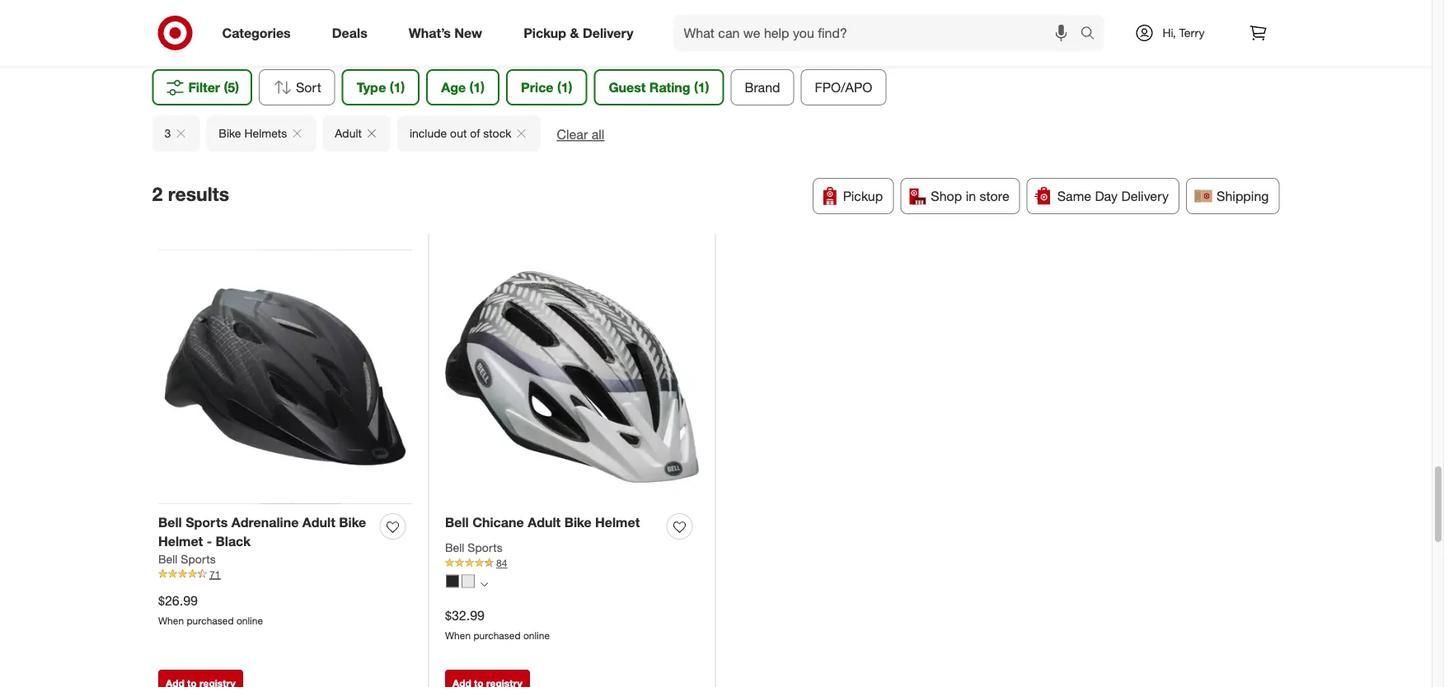 Task type: describe. For each thing, give the bounding box(es) containing it.
shipping button
[[1187, 178, 1280, 214]]

delivery for pickup & delivery
[[583, 25, 634, 41]]

sports for bell sports adrenaline adult bike helmet - black
[[181, 552, 216, 567]]

categories
[[222, 25, 291, 41]]

clear
[[557, 126, 588, 143]]

hi,
[[1163, 26, 1177, 40]]

type (1)
[[357, 79, 405, 95]]

deals
[[332, 25, 368, 41]]

deals link
[[318, 15, 388, 51]]

white image
[[462, 575, 475, 588]]

stock
[[483, 126, 512, 140]]

what's
[[409, 25, 451, 41]]

filter (5) button
[[152, 69, 252, 105]]

bell sports link for chicane
[[445, 540, 503, 557]]

all colors element
[[481, 579, 488, 589]]

purchased for $26.99
[[187, 615, 234, 627]]

$26.99
[[158, 593, 198, 609]]

2 results
[[152, 183, 229, 206]]

sort button
[[259, 69, 335, 105]]

new
[[455, 25, 483, 41]]

pickup for pickup & delivery
[[524, 25, 567, 41]]

include out of stock button
[[397, 115, 541, 152]]

helmets
[[244, 126, 287, 140]]

sort
[[296, 79, 321, 95]]

search
[[1073, 26, 1113, 43]]

2
[[152, 183, 163, 206]]

4 (1) from the left
[[694, 79, 710, 95]]

(1) for type (1)
[[390, 79, 405, 95]]

all
[[592, 126, 605, 143]]

age
[[441, 79, 466, 95]]

fpo/apo
[[815, 79, 873, 95]]

adrenaline
[[231, 515, 299, 531]]

age (1)
[[441, 79, 485, 95]]

fpo/apo button
[[801, 69, 887, 105]]

results
[[168, 183, 229, 206]]

What can we help you find? suggestions appear below search field
[[674, 15, 1085, 51]]

chicane
[[473, 515, 524, 531]]

helmet inside bell chicane adult bike helmet link
[[596, 515, 640, 531]]

store
[[980, 188, 1010, 204]]

$32.99 when purchased online
[[445, 608, 550, 642]]

(1) for age (1)
[[470, 79, 485, 95]]

type
[[357, 79, 386, 95]]

pickup for pickup
[[844, 188, 883, 204]]

bike helmets button
[[206, 115, 316, 152]]

black
[[216, 534, 251, 550]]

brand
[[745, 79, 781, 95]]

guest
[[609, 79, 646, 95]]

71
[[209, 569, 220, 581]]

bike inside bell chicane adult bike helmet link
[[565, 515, 592, 531]]

bell sports adrenaline adult bike helmet - black link
[[158, 514, 374, 551]]

day
[[1096, 188, 1118, 204]]

same day delivery button
[[1027, 178, 1180, 214]]

bike helmets
[[219, 126, 287, 140]]

shop in store button
[[901, 178, 1021, 214]]

when for $32.99
[[445, 630, 471, 642]]

clear all button
[[557, 125, 605, 144]]

delivery for same day delivery
[[1122, 188, 1170, 204]]

price (1)
[[521, 79, 573, 95]]

bell for sports's bell sports link
[[158, 552, 178, 567]]

filter (5)
[[188, 79, 239, 95]]

out
[[450, 126, 467, 140]]

filter
[[188, 79, 220, 95]]

include out of stock
[[410, 126, 512, 140]]

sports inside bell sports adrenaline adult bike helmet - black
[[186, 515, 228, 531]]

71 link
[[158, 568, 412, 582]]

shop in store
[[931, 188, 1010, 204]]

what's new
[[409, 25, 483, 41]]



Task type: locate. For each thing, give the bounding box(es) containing it.
of
[[470, 126, 480, 140]]

adult button
[[323, 115, 391, 152]]

sponsored
[[1162, 39, 1211, 52]]

1 vertical spatial online
[[524, 630, 550, 642]]

advertisement region
[[221, 0, 1211, 39]]

(1) right rating
[[694, 79, 710, 95]]

0 vertical spatial when
[[158, 615, 184, 627]]

pickup button
[[813, 178, 894, 214]]

1 horizontal spatial bell sports
[[445, 541, 503, 555]]

include
[[410, 126, 447, 140]]

bell
[[158, 515, 182, 531], [445, 515, 469, 531], [445, 541, 465, 555], [158, 552, 178, 567]]

purchased inside $32.99 when purchased online
[[474, 630, 521, 642]]

(5)
[[224, 79, 239, 95]]

1 horizontal spatial online
[[524, 630, 550, 642]]

3 (1) from the left
[[558, 79, 573, 95]]

pickup & delivery
[[524, 25, 634, 41]]

(1) for price (1)
[[558, 79, 573, 95]]

sports down -
[[181, 552, 216, 567]]

bell sports down -
[[158, 552, 216, 567]]

0 horizontal spatial bell sports link
[[158, 551, 216, 568]]

when down $26.99
[[158, 615, 184, 627]]

sports up 84
[[468, 541, 503, 555]]

adult right chicane
[[528, 515, 561, 531]]

search button
[[1073, 15, 1113, 54]]

adult right adrenaline at the left
[[303, 515, 336, 531]]

when down $32.99
[[445, 630, 471, 642]]

adult inside button
[[335, 126, 362, 140]]

same
[[1058, 188, 1092, 204]]

guest rating (1)
[[609, 79, 710, 95]]

online
[[237, 615, 263, 627], [524, 630, 550, 642]]

bell for bell chicane adult bike helmet link
[[445, 515, 469, 531]]

bell sports adrenaline adult bike helmet - black
[[158, 515, 366, 550]]

-
[[207, 534, 212, 550]]

sports
[[186, 515, 228, 531], [468, 541, 503, 555], [181, 552, 216, 567]]

categories link
[[208, 15, 312, 51]]

brand button
[[731, 69, 795, 105]]

bell sports
[[445, 541, 503, 555], [158, 552, 216, 567]]

1 vertical spatial pickup
[[844, 188, 883, 204]]

same day delivery
[[1058, 188, 1170, 204]]

2 horizontal spatial bike
[[565, 515, 592, 531]]

pickup & delivery link
[[510, 15, 654, 51]]

bell sports link
[[445, 540, 503, 557], [158, 551, 216, 568]]

delivery right &
[[583, 25, 634, 41]]

what's new link
[[395, 15, 503, 51]]

bell chicane adult bike helmet
[[445, 515, 640, 531]]

(1) right type
[[390, 79, 405, 95]]

bike
[[219, 126, 241, 140], [339, 515, 366, 531], [565, 515, 592, 531]]

(1)
[[390, 79, 405, 95], [470, 79, 485, 95], [558, 79, 573, 95], [694, 79, 710, 95]]

1 horizontal spatial bike
[[339, 515, 366, 531]]

helmet
[[596, 515, 640, 531], [158, 534, 203, 550]]

purchased
[[187, 615, 234, 627], [474, 630, 521, 642]]

bell for chicane's bell sports link
[[445, 541, 465, 555]]

0 horizontal spatial online
[[237, 615, 263, 627]]

84 link
[[445, 557, 699, 571]]

1 horizontal spatial purchased
[[474, 630, 521, 642]]

when
[[158, 615, 184, 627], [445, 630, 471, 642]]

sports up -
[[186, 515, 228, 531]]

online inside $32.99 when purchased online
[[524, 630, 550, 642]]

black image
[[446, 575, 459, 588]]

purchased inside $26.99 when purchased online
[[187, 615, 234, 627]]

bike inside bell sports adrenaline adult bike helmet - black
[[339, 515, 366, 531]]

clear all
[[557, 126, 605, 143]]

3
[[165, 126, 171, 140]]

all colors image
[[481, 581, 488, 589]]

delivery right day
[[1122, 188, 1170, 204]]

1 (1) from the left
[[390, 79, 405, 95]]

pickup
[[524, 25, 567, 41], [844, 188, 883, 204]]

bell inside bell sports adrenaline adult bike helmet - black
[[158, 515, 182, 531]]

0 vertical spatial purchased
[[187, 615, 234, 627]]

1 horizontal spatial bell sports link
[[445, 540, 503, 557]]

1 horizontal spatial helmet
[[596, 515, 640, 531]]

0 vertical spatial delivery
[[583, 25, 634, 41]]

(1) right price
[[558, 79, 573, 95]]

adult
[[335, 126, 362, 140], [303, 515, 336, 531], [528, 515, 561, 531]]

bell sports link up 84
[[445, 540, 503, 557]]

3 button
[[152, 115, 200, 152]]

$26.99 when purchased online
[[158, 593, 263, 627]]

purchased for $32.99
[[474, 630, 521, 642]]

bell for bell sports adrenaline adult bike helmet - black link
[[158, 515, 182, 531]]

helmet up "84" link
[[596, 515, 640, 531]]

helmet left -
[[158, 534, 203, 550]]

1 vertical spatial when
[[445, 630, 471, 642]]

online inside $26.99 when purchased online
[[237, 615, 263, 627]]

shop
[[931, 188, 963, 204]]

purchased down $32.99
[[474, 630, 521, 642]]

price
[[521, 79, 554, 95]]

0 horizontal spatial bike
[[219, 126, 241, 140]]

bell sports for sports
[[158, 552, 216, 567]]

bell sports link down -
[[158, 551, 216, 568]]

(1) right age
[[470, 79, 485, 95]]

delivery inside button
[[1122, 188, 1170, 204]]

0 horizontal spatial purchased
[[187, 615, 234, 627]]

in
[[966, 188, 977, 204]]

bell sports for chicane
[[445, 541, 503, 555]]

$32.99
[[445, 608, 485, 624]]

bell sports up 84
[[445, 541, 503, 555]]

online for $26.99
[[237, 615, 263, 627]]

when for $26.99
[[158, 615, 184, 627]]

shipping
[[1217, 188, 1270, 204]]

84
[[496, 557, 507, 570]]

bell chicane adult bike helmet image
[[445, 250, 699, 504], [445, 250, 699, 504]]

when inside $32.99 when purchased online
[[445, 630, 471, 642]]

0 vertical spatial pickup
[[524, 25, 567, 41]]

purchased down $26.99
[[187, 615, 234, 627]]

0 vertical spatial online
[[237, 615, 263, 627]]

rating
[[650, 79, 691, 95]]

1 horizontal spatial when
[[445, 630, 471, 642]]

1 vertical spatial helmet
[[158, 534, 203, 550]]

hi, terry
[[1163, 26, 1205, 40]]

0 horizontal spatial bell sports
[[158, 552, 216, 567]]

0 horizontal spatial delivery
[[583, 25, 634, 41]]

online for $32.99
[[524, 630, 550, 642]]

adult inside bell sports adrenaline adult bike helmet - black
[[303, 515, 336, 531]]

delivery
[[583, 25, 634, 41], [1122, 188, 1170, 204]]

bike inside "bike helmets" button
[[219, 126, 241, 140]]

bell sports adrenaline adult bike helmet - black image
[[158, 250, 412, 504], [158, 250, 412, 504]]

0 horizontal spatial helmet
[[158, 534, 203, 550]]

&
[[570, 25, 579, 41]]

2 (1) from the left
[[470, 79, 485, 95]]

0 horizontal spatial pickup
[[524, 25, 567, 41]]

adult down type
[[335, 126, 362, 140]]

bell sports link for sports
[[158, 551, 216, 568]]

1 vertical spatial purchased
[[474, 630, 521, 642]]

0 horizontal spatial when
[[158, 615, 184, 627]]

pickup inside button
[[844, 188, 883, 204]]

helmet inside bell sports adrenaline adult bike helmet - black
[[158, 534, 203, 550]]

sports for bell chicane adult bike helmet
[[468, 541, 503, 555]]

terry
[[1180, 26, 1205, 40]]

bell chicane adult bike helmet link
[[445, 514, 640, 533]]

1 vertical spatial delivery
[[1122, 188, 1170, 204]]

0 vertical spatial helmet
[[596, 515, 640, 531]]

when inside $26.99 when purchased online
[[158, 615, 184, 627]]

1 horizontal spatial delivery
[[1122, 188, 1170, 204]]

1 horizontal spatial pickup
[[844, 188, 883, 204]]



Task type: vqa. For each thing, say whether or not it's contained in the screenshot.
71 link
yes



